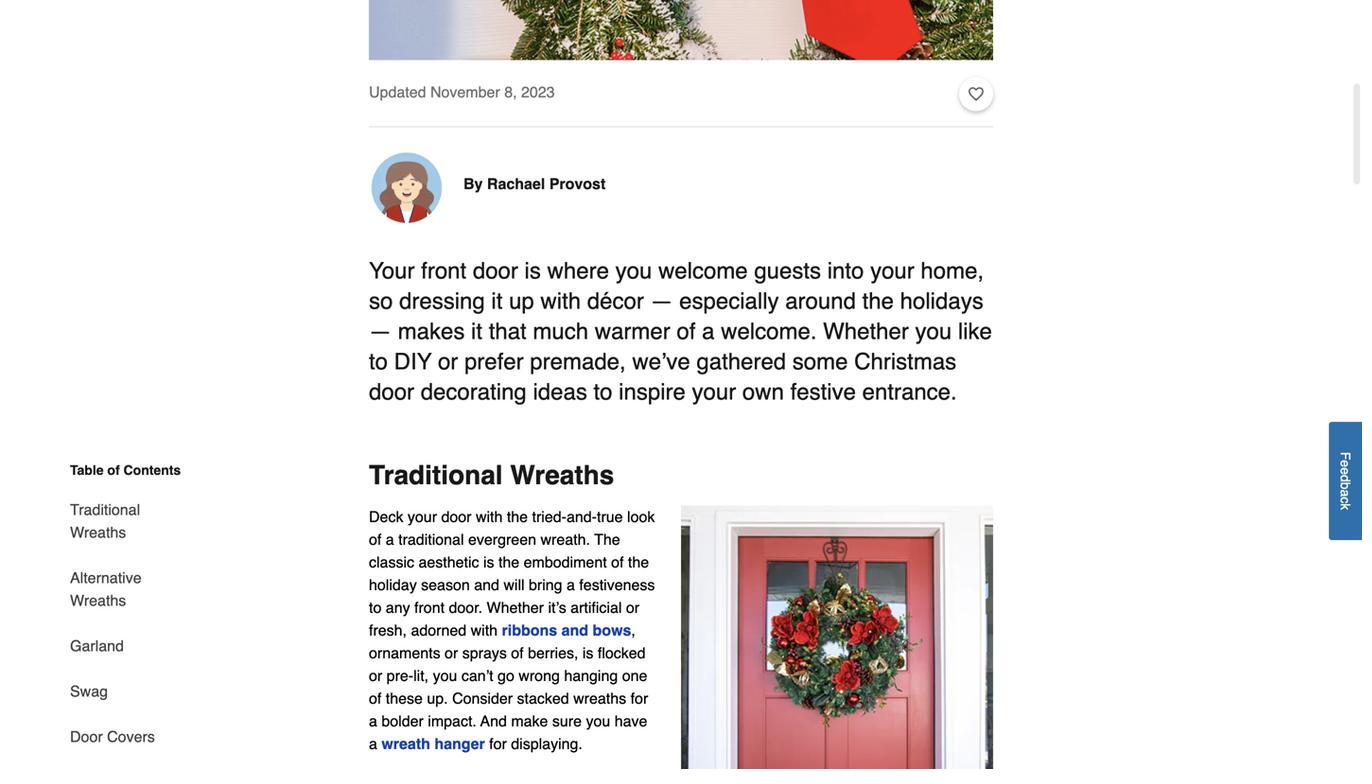 Task type: describe. For each thing, give the bounding box(es) containing it.
or left pre-
[[369, 667, 382, 685]]

bows
[[593, 622, 631, 639]]

up
[[509, 288, 534, 314]]

artificial
[[571, 599, 622, 616]]

festive
[[790, 379, 856, 405]]

0 horizontal spatial —
[[369, 318, 392, 345]]

entrance.
[[862, 379, 957, 405]]

or inside your front door is where you welcome guests into your home, so dressing it up with décor — especially around the holidays — makes it that much warmer of a welcome. whether you like to diy or prefer premade, we've gathered some christmas door decorating ideas to inspire your own festive entrance.
[[438, 349, 458, 375]]

0 vertical spatial to
[[369, 349, 388, 375]]

your front door is where you welcome guests into your home, so dressing it up with décor — especially around the holidays — makes it that much warmer of a welcome. whether you like to diy or prefer premade, we've gathered some christmas door decorating ideas to inspire your own festive entrance.
[[369, 258, 992, 405]]

alternative
[[70, 569, 142, 587]]

,
[[631, 622, 636, 639]]

diy
[[394, 349, 432, 375]]

whether inside deck your door with the tried-and-true look of a traditional evergreen wreath. the classic aesthetic is the embodiment of the holiday season and will bring a festiveness to any front door. whether it's artificial or fresh, adorned with
[[487, 599, 544, 616]]

0 vertical spatial traditional wreaths
[[369, 460, 614, 491]]

one
[[622, 667, 647, 685]]

8,
[[504, 83, 517, 101]]

1 vertical spatial with
[[476, 508, 503, 526]]

welcome.
[[721, 318, 817, 345]]

2023
[[521, 83, 555, 101]]

hanging
[[564, 667, 618, 685]]

0 vertical spatial —
[[650, 288, 673, 314]]

wreath hanger for displaying.
[[382, 735, 583, 753]]

up.
[[427, 690, 448, 707]]

0 vertical spatial it
[[491, 288, 503, 314]]

premade,
[[530, 349, 626, 375]]

a inside button
[[1338, 489, 1353, 497]]

garland
[[70, 637, 124, 655]]

your inside deck your door with the tried-and-true look of a traditional evergreen wreath. the classic aesthetic is the embodiment of the holiday season and will bring a festiveness to any front door. whether it's artificial or fresh, adorned with
[[408, 508, 437, 526]]

true
[[597, 508, 623, 526]]

0 horizontal spatial for
[[489, 735, 507, 753]]

dressing
[[399, 288, 485, 314]]

have
[[615, 712, 647, 730]]

by rachael provost
[[464, 175, 606, 193]]

festiveness
[[579, 576, 655, 594]]

your
[[369, 258, 415, 284]]

around
[[785, 288, 856, 314]]

f e e d b a c k button
[[1329, 422, 1362, 540]]

home,
[[921, 258, 984, 284]]

a up classic
[[386, 531, 394, 548]]

garland link
[[70, 623, 124, 669]]

table of contents element
[[55, 461, 197, 769]]

you down holidays
[[915, 318, 952, 345]]

to inside deck your door with the tried-and-true look of a traditional evergreen wreath. the classic aesthetic is the embodiment of the holiday season and will bring a festiveness to any front door. whether it's artificial or fresh, adorned with
[[369, 599, 382, 616]]

tried-
[[532, 508, 567, 526]]

a down embodiment
[[567, 576, 575, 594]]

hanger
[[435, 735, 485, 753]]

it's
[[548, 599, 566, 616]]

look
[[627, 508, 655, 526]]

like
[[958, 318, 992, 345]]

these
[[386, 690, 423, 707]]

will
[[504, 576, 525, 594]]

especially
[[679, 288, 779, 314]]

f e e d b a c k
[[1338, 452, 1353, 510]]

impact.
[[428, 712, 477, 730]]

into
[[827, 258, 864, 284]]

the
[[594, 531, 620, 548]]

and
[[480, 712, 507, 730]]

the up will
[[498, 554, 520, 571]]

sure
[[552, 712, 582, 730]]

1 vertical spatial to
[[594, 379, 613, 405]]

holiday
[[369, 576, 417, 594]]

prefer
[[464, 349, 524, 375]]

covers
[[107, 728, 155, 745]]

the up festiveness
[[628, 554, 649, 571]]

you up up.
[[433, 667, 457, 685]]

of up festiveness
[[611, 554, 624, 571]]

an evergreen wreath decorated with red flowers, gold and red ornaments and pinecones on a red door. image
[[681, 506, 993, 769]]

b
[[1338, 482, 1353, 489]]

bolder
[[382, 712, 424, 730]]

displaying.
[[511, 735, 583, 753]]

table of contents
[[70, 463, 181, 478]]

a inside your front door is where you welcome guests into your home, so dressing it up with décor — especially around the holidays — makes it that much warmer of a welcome. whether you like to diy or prefer premade, we've gathered some christmas door decorating ideas to inspire your own festive entrance.
[[702, 318, 715, 345]]

rachael provost image
[[369, 150, 445, 226]]

swag
[[70, 683, 108, 700]]

of inside your front door is where you welcome guests into your home, so dressing it up with décor — especially around the holidays — makes it that much warmer of a welcome. whether you like to diy or prefer premade, we've gathered some christmas door decorating ideas to inspire your own festive entrance.
[[677, 318, 696, 345]]

fresh,
[[369, 622, 407, 639]]

any
[[386, 599, 410, 616]]

door
[[70, 728, 103, 745]]

bring
[[529, 576, 562, 594]]

front inside your front door is where you welcome guests into your home, so dressing it up with décor — especially around the holidays — makes it that much warmer of a welcome. whether you like to diy or prefer premade, we've gathered some christmas door decorating ideas to inspire your own festive entrance.
[[421, 258, 467, 284]]

lit,
[[414, 667, 429, 685]]

of right table
[[107, 463, 120, 478]]

holidays
[[900, 288, 984, 314]]

some
[[793, 349, 848, 375]]

ribbons
[[502, 622, 557, 639]]

and-
[[567, 508, 597, 526]]

by
[[464, 175, 483, 193]]

2 horizontal spatial your
[[870, 258, 915, 284]]

traditional wreaths link
[[70, 487, 197, 555]]

wreaths for alternative wreaths link
[[70, 592, 126, 609]]

or down adorned
[[445, 644, 458, 662]]

gathered
[[697, 349, 786, 375]]

door covers link
[[70, 714, 155, 760]]

2 vertical spatial with
[[471, 622, 498, 639]]

wreaths
[[573, 690, 626, 707]]

makes
[[398, 318, 465, 345]]

evergreen
[[468, 531, 536, 548]]



Task type: locate. For each thing, give the bounding box(es) containing it.
2 vertical spatial wreaths
[[70, 592, 126, 609]]

make
[[511, 712, 548, 730]]

sprays
[[462, 644, 507, 662]]

pre-
[[387, 667, 414, 685]]

e up d
[[1338, 460, 1353, 467]]

or inside deck your door with the tried-and-true look of a traditional evergreen wreath. the classic aesthetic is the embodiment of the holiday season and will bring a festiveness to any front door. whether it's artificial or fresh, adorned with
[[626, 599, 640, 616]]

of
[[677, 318, 696, 345], [107, 463, 120, 478], [369, 531, 382, 548], [611, 554, 624, 571], [511, 644, 524, 662], [369, 690, 382, 707]]

warmer
[[595, 318, 670, 345]]

table
[[70, 463, 104, 478]]

heart outline image
[[969, 84, 984, 105]]

c
[[1338, 497, 1353, 503]]

ribbons and bows
[[502, 622, 631, 639]]

0 horizontal spatial whether
[[487, 599, 544, 616]]

a snowy evergreen wreath with pinecones, apples, berries and an offset red bow on a white door. image
[[369, 0, 993, 60]]

with up sprays
[[471, 622, 498, 639]]

of down deck
[[369, 531, 382, 548]]

wreaths down alternative
[[70, 592, 126, 609]]

traditional wreaths
[[369, 460, 614, 491], [70, 501, 140, 541]]

— up warmer
[[650, 288, 673, 314]]

0 horizontal spatial traditional
[[70, 501, 140, 518]]

wreaths inside traditional wreaths
[[70, 524, 126, 541]]

for inside , ornaments or sprays of berries, is flocked or pre-lit, you can't go wrong hanging one of these up. consider stacked wreaths for a bolder impact. and make sure you have a
[[631, 690, 648, 707]]

0 horizontal spatial door
[[369, 379, 414, 405]]

for down the and
[[489, 735, 507, 753]]

2 vertical spatial is
[[583, 644, 594, 662]]

1 horizontal spatial traditional wreaths
[[369, 460, 614, 491]]

wreaths up tried-
[[510, 460, 614, 491]]

a up k
[[1338, 489, 1353, 497]]

deck
[[369, 508, 403, 526]]

0 horizontal spatial is
[[483, 554, 494, 571]]

for down the one
[[631, 690, 648, 707]]

traditional wreaths down table
[[70, 501, 140, 541]]

go
[[498, 667, 514, 685]]

whether inside your front door is where you welcome guests into your home, so dressing it up with décor — especially around the holidays — makes it that much warmer of a welcome. whether you like to diy or prefer premade, we've gathered some christmas door decorating ideas to inspire your own festive entrance.
[[823, 318, 909, 345]]

2 e from the top
[[1338, 467, 1353, 475]]

traditional wreaths up 'evergreen' at the bottom left
[[369, 460, 614, 491]]

door up the up
[[473, 258, 518, 284]]

1 vertical spatial front
[[414, 599, 445, 616]]

ideas
[[533, 379, 587, 405]]

decorating
[[421, 379, 527, 405]]

traditional inside traditional wreaths 'link'
[[70, 501, 140, 518]]

1 horizontal spatial traditional
[[369, 460, 503, 491]]

front
[[421, 258, 467, 284], [414, 599, 445, 616]]

contents
[[123, 463, 181, 478]]

wrong
[[519, 667, 560, 685]]

you up décor
[[615, 258, 652, 284]]

alternative wreaths link
[[70, 555, 197, 623]]

is
[[525, 258, 541, 284], [483, 554, 494, 571], [583, 644, 594, 662]]

door.
[[449, 599, 483, 616]]

0 horizontal spatial and
[[474, 576, 499, 594]]

the down into
[[862, 288, 894, 314]]

where
[[547, 258, 609, 284]]

1 horizontal spatial your
[[692, 379, 736, 405]]

we've
[[632, 349, 690, 375]]

it left the up
[[491, 288, 503, 314]]

1 horizontal spatial for
[[631, 690, 648, 707]]

door for front
[[473, 258, 518, 284]]

wreath.
[[541, 531, 590, 548]]

inspire
[[619, 379, 686, 405]]

, ornaments or sprays of berries, is flocked or pre-lit, you can't go wrong hanging one of these up. consider stacked wreaths for a bolder impact. and make sure you have a
[[369, 622, 648, 753]]

2 vertical spatial your
[[408, 508, 437, 526]]

your down 'gathered'
[[692, 379, 736, 405]]

guests
[[754, 258, 821, 284]]

to left the diy
[[369, 349, 388, 375]]

with up 'evergreen' at the bottom left
[[476, 508, 503, 526]]

2 vertical spatial door
[[441, 508, 472, 526]]

updated
[[369, 83, 426, 101]]

door down the diy
[[369, 379, 414, 405]]

front inside deck your door with the tried-and-true look of a traditional evergreen wreath. the classic aesthetic is the embodiment of the holiday season and will bring a festiveness to any front door. whether it's artificial or fresh, adorned with
[[414, 599, 445, 616]]

wreaths up alternative
[[70, 524, 126, 541]]

door up traditional
[[441, 508, 472, 526]]

it left that
[[471, 318, 482, 345]]

your right into
[[870, 258, 915, 284]]

1 horizontal spatial door
[[441, 508, 472, 526]]

a down especially
[[702, 318, 715, 345]]

1 vertical spatial door
[[369, 379, 414, 405]]

door
[[473, 258, 518, 284], [369, 379, 414, 405], [441, 508, 472, 526]]

the up 'evergreen' at the bottom left
[[507, 508, 528, 526]]

christmas
[[854, 349, 957, 375]]

you
[[615, 258, 652, 284], [915, 318, 952, 345], [433, 667, 457, 685], [586, 712, 610, 730]]

to down premade,
[[594, 379, 613, 405]]

rachael
[[487, 175, 545, 193]]

e up b
[[1338, 467, 1353, 475]]

consider
[[452, 690, 513, 707]]

0 vertical spatial for
[[631, 690, 648, 707]]

1 vertical spatial your
[[692, 379, 736, 405]]

wreath
[[382, 735, 430, 753]]

—
[[650, 288, 673, 314], [369, 318, 392, 345]]

it
[[491, 288, 503, 314], [471, 318, 482, 345]]

is inside deck your door with the tried-and-true look of a traditional evergreen wreath. the classic aesthetic is the embodiment of the holiday season and will bring a festiveness to any front door. whether it's artificial or fresh, adorned with
[[483, 554, 494, 571]]

1 vertical spatial traditional
[[70, 501, 140, 518]]

ribbons and bows link
[[502, 622, 631, 639]]

your up traditional
[[408, 508, 437, 526]]

is down 'evergreen' at the bottom left
[[483, 554, 494, 571]]

adorned
[[411, 622, 467, 639]]

2 horizontal spatial door
[[473, 258, 518, 284]]

1 horizontal spatial it
[[491, 288, 503, 314]]

1 horizontal spatial whether
[[823, 318, 909, 345]]

2 horizontal spatial is
[[583, 644, 594, 662]]

berries,
[[528, 644, 578, 662]]

décor
[[587, 288, 644, 314]]

2 vertical spatial to
[[369, 599, 382, 616]]

november
[[430, 83, 500, 101]]

season
[[421, 576, 470, 594]]

wreaths inside alternative wreaths
[[70, 592, 126, 609]]

of up go
[[511, 644, 524, 662]]

0 horizontal spatial it
[[471, 318, 482, 345]]

with inside your front door is where you welcome guests into your home, so dressing it up with décor — especially around the holidays — makes it that much warmer of a welcome. whether you like to diy or prefer premade, we've gathered some christmas door decorating ideas to inspire your own festive entrance.
[[541, 288, 581, 314]]

the inside your front door is where you welcome guests into your home, so dressing it up with décor — especially around the holidays — makes it that much warmer of a welcome. whether you like to diy or prefer premade, we've gathered some christmas door decorating ideas to inspire your own festive entrance.
[[862, 288, 894, 314]]

1 vertical spatial —
[[369, 318, 392, 345]]

own
[[743, 379, 784, 405]]

or down makes
[[438, 349, 458, 375]]

alternative wreaths
[[70, 569, 142, 609]]

and inside deck your door with the tried-and-true look of a traditional evergreen wreath. the classic aesthetic is the embodiment of the holiday season and will bring a festiveness to any front door. whether it's artificial or fresh, adorned with
[[474, 576, 499, 594]]

and down it's
[[562, 622, 588, 639]]

0 horizontal spatial traditional wreaths
[[70, 501, 140, 541]]

classic
[[369, 554, 414, 571]]

1 e from the top
[[1338, 460, 1353, 467]]

a left wreath
[[369, 735, 377, 753]]

0 vertical spatial your
[[870, 258, 915, 284]]

0 vertical spatial traditional
[[369, 460, 503, 491]]

— down so
[[369, 318, 392, 345]]

traditional wreaths inside 'link'
[[70, 501, 140, 541]]

wreath hanger link
[[382, 735, 485, 753]]

f
[[1338, 452, 1353, 460]]

0 vertical spatial and
[[474, 576, 499, 594]]

welcome
[[658, 258, 748, 284]]

with up much
[[541, 288, 581, 314]]

can't
[[461, 667, 493, 685]]

1 vertical spatial is
[[483, 554, 494, 571]]

of left these
[[369, 690, 382, 707]]

1 vertical spatial for
[[489, 735, 507, 753]]

for
[[631, 690, 648, 707], [489, 735, 507, 753]]

door for your
[[441, 508, 472, 526]]

whether down will
[[487, 599, 544, 616]]

to
[[369, 349, 388, 375], [594, 379, 613, 405], [369, 599, 382, 616]]

is inside your front door is where you welcome guests into your home, so dressing it up with décor — especially around the holidays — makes it that much warmer of a welcome. whether you like to diy or prefer premade, we've gathered some christmas door decorating ideas to inspire your own festive entrance.
[[525, 258, 541, 284]]

provost
[[549, 175, 606, 193]]

front up dressing
[[421, 258, 467, 284]]

of up "we've"
[[677, 318, 696, 345]]

1 horizontal spatial is
[[525, 258, 541, 284]]

is up "hanging"
[[583, 644, 594, 662]]

0 vertical spatial wreaths
[[510, 460, 614, 491]]

0 vertical spatial with
[[541, 288, 581, 314]]

wreaths for traditional wreaths 'link' at left bottom
[[70, 524, 126, 541]]

door inside deck your door with the tried-and-true look of a traditional evergreen wreath. the classic aesthetic is the embodiment of the holiday season and will bring a festiveness to any front door. whether it's artificial or fresh, adorned with
[[441, 508, 472, 526]]

updated november 8, 2023
[[369, 83, 555, 101]]

0 vertical spatial door
[[473, 258, 518, 284]]

and left will
[[474, 576, 499, 594]]

1 horizontal spatial —
[[650, 288, 673, 314]]

whether up christmas
[[823, 318, 909, 345]]

to left any
[[369, 599, 382, 616]]

0 horizontal spatial your
[[408, 508, 437, 526]]

front up adorned
[[414, 599, 445, 616]]

1 vertical spatial and
[[562, 622, 588, 639]]

traditional down table
[[70, 501, 140, 518]]

1 vertical spatial wreaths
[[70, 524, 126, 541]]

deck your door with the tried-and-true look of a traditional evergreen wreath. the classic aesthetic is the embodiment of the holiday season and will bring a festiveness to any front door. whether it's artificial or fresh, adorned with
[[369, 508, 655, 639]]

a left bolder
[[369, 712, 377, 730]]

e
[[1338, 460, 1353, 467], [1338, 467, 1353, 475]]

traditional up traditional
[[369, 460, 503, 491]]

so
[[369, 288, 393, 314]]

aesthetic
[[419, 554, 479, 571]]

1 horizontal spatial and
[[562, 622, 588, 639]]

1 vertical spatial traditional wreaths
[[70, 501, 140, 541]]

1 vertical spatial it
[[471, 318, 482, 345]]

is up the up
[[525, 258, 541, 284]]

d
[[1338, 475, 1353, 482]]

or up ,
[[626, 599, 640, 616]]

0 vertical spatial is
[[525, 258, 541, 284]]

1 vertical spatial whether
[[487, 599, 544, 616]]

is inside , ornaments or sprays of berries, is flocked or pre-lit, you can't go wrong hanging one of these up. consider stacked wreaths for a bolder impact. and make sure you have a
[[583, 644, 594, 662]]

or
[[438, 349, 458, 375], [626, 599, 640, 616], [445, 644, 458, 662], [369, 667, 382, 685]]

traditional
[[398, 531, 464, 548]]

you down wreaths
[[586, 712, 610, 730]]

0 vertical spatial whether
[[823, 318, 909, 345]]

0 vertical spatial front
[[421, 258, 467, 284]]

ornaments
[[369, 644, 440, 662]]



Task type: vqa. For each thing, say whether or not it's contained in the screenshot.
fourth SQ. from the right
no



